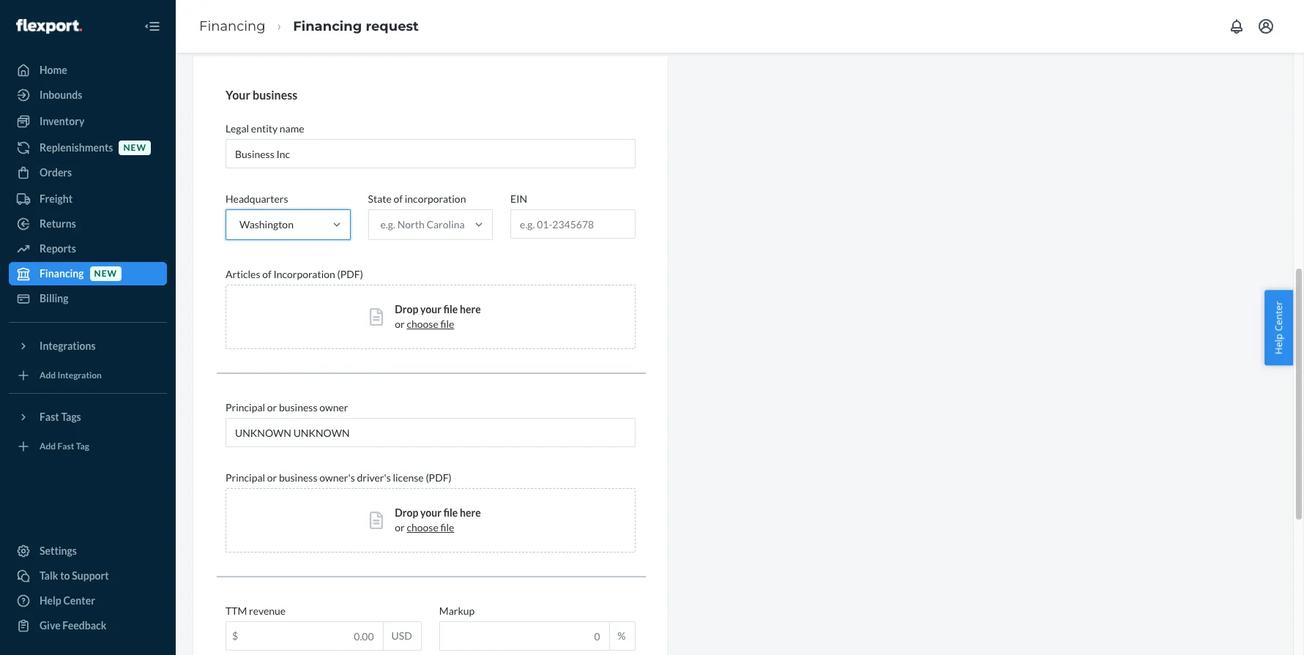 Task type: describe. For each thing, give the bounding box(es) containing it.
0.00 text field
[[226, 623, 383, 651]]

your business
[[226, 88, 298, 102]]

business for owner's
[[279, 472, 318, 484]]

financing request
[[293, 18, 419, 34]]

add for add fast tag
[[40, 441, 56, 452]]

fast tags button
[[9, 406, 167, 429]]

fast tags
[[40, 411, 81, 423]]

business for owner
[[279, 402, 318, 414]]

tag
[[76, 441, 89, 452]]

0 horizontal spatial (pdf)
[[337, 268, 363, 281]]

drop your file here or choose file for articles of incorporation (pdf)
[[395, 303, 481, 331]]

settings link
[[9, 540, 167, 563]]

financing for financing request
[[293, 18, 362, 34]]

add integration link
[[9, 364, 167, 388]]

give
[[40, 620, 61, 632]]

financing for financing link
[[199, 18, 266, 34]]

0 horizontal spatial center
[[63, 595, 95, 607]]

$
[[232, 630, 238, 643]]

center inside button
[[1273, 301, 1286, 331]]

entity
[[251, 122, 278, 135]]

legal
[[226, 122, 249, 135]]

ttm
[[226, 605, 247, 618]]

talk
[[40, 570, 58, 582]]

drop for articles of incorporation (pdf)
[[395, 303, 419, 316]]

fast inside dropdown button
[[40, 411, 59, 423]]

state of incorporation
[[368, 193, 466, 205]]

inbounds link
[[9, 84, 167, 107]]

help center button
[[1265, 290, 1294, 365]]

drop your file here or choose file for principal or business owner's driver's license (pdf)
[[395, 507, 481, 534]]

owner
[[320, 402, 348, 414]]

ttm revenue
[[226, 605, 286, 618]]

legal entity name
[[226, 122, 304, 135]]

returns
[[40, 218, 76, 230]]

breadcrumbs navigation
[[188, 5, 431, 48]]

freight link
[[9, 188, 167, 211]]

of for articles
[[262, 268, 272, 281]]

flexport logo image
[[16, 19, 82, 33]]

orders link
[[9, 161, 167, 185]]

inbounds
[[40, 89, 82, 101]]

e.g.
[[381, 218, 396, 231]]

1 vertical spatial help
[[40, 595, 61, 607]]

incorporation
[[274, 268, 335, 281]]

give feedback button
[[9, 615, 167, 638]]

home
[[40, 64, 67, 76]]

support
[[72, 570, 109, 582]]

washington
[[240, 218, 294, 231]]

open notifications image
[[1228, 18, 1246, 35]]

choose for principal or business owner's driver's license (pdf)
[[407, 522, 439, 534]]

financing request link
[[293, 18, 419, 34]]

add fast tag link
[[9, 435, 167, 459]]

orders
[[40, 166, 72, 179]]

billing link
[[9, 287, 167, 311]]



Task type: locate. For each thing, give the bounding box(es) containing it.
incorporation
[[405, 193, 466, 205]]

1 horizontal spatial help
[[1273, 334, 1286, 354]]

0 vertical spatial your
[[421, 303, 442, 316]]

principal for principal or business owner
[[226, 402, 265, 414]]

center
[[1273, 301, 1286, 331], [63, 595, 95, 607]]

headquarters
[[226, 193, 288, 205]]

new for financing
[[94, 268, 117, 279]]

0 vertical spatial help
[[1273, 334, 1286, 354]]

settings
[[40, 545, 77, 557]]

add left the integration
[[40, 370, 56, 381]]

reports
[[40, 242, 76, 255]]

1 vertical spatial add
[[40, 441, 56, 452]]

drop your file here or choose file
[[395, 303, 481, 331], [395, 507, 481, 534]]

e.g. Intense Incense inc. field
[[226, 139, 636, 169]]

0 horizontal spatial new
[[94, 268, 117, 279]]

fast left 'tag'
[[58, 441, 74, 452]]

carolina
[[427, 218, 465, 231]]

0 vertical spatial center
[[1273, 301, 1286, 331]]

give feedback
[[40, 620, 107, 632]]

inventory
[[40, 115, 85, 127]]

new
[[123, 142, 146, 153], [94, 268, 117, 279]]

0 vertical spatial file alt image
[[370, 309, 383, 326]]

2 drop from the top
[[395, 507, 419, 520]]

add
[[40, 370, 56, 381], [40, 441, 56, 452]]

1 vertical spatial here
[[460, 507, 481, 520]]

markup
[[439, 605, 475, 618]]

0 vertical spatial fast
[[40, 411, 59, 423]]

0 horizontal spatial help center
[[40, 595, 95, 607]]

to
[[60, 570, 70, 582]]

principal
[[226, 402, 265, 414], [226, 472, 265, 484]]

choose
[[407, 318, 439, 331], [407, 522, 439, 534]]

1 vertical spatial fast
[[58, 441, 74, 452]]

integrations
[[40, 340, 96, 352]]

add integration
[[40, 370, 102, 381]]

articles
[[226, 268, 260, 281]]

drop for principal or business owner's driver's license (pdf)
[[395, 507, 419, 520]]

0 horizontal spatial help
[[40, 595, 61, 607]]

1 choose from the top
[[407, 318, 439, 331]]

0 vertical spatial new
[[123, 142, 146, 153]]

1 horizontal spatial financing
[[199, 18, 266, 34]]

2 choose from the top
[[407, 522, 439, 534]]

0 vertical spatial choose
[[407, 318, 439, 331]]

close navigation image
[[144, 18, 161, 35]]

owner's
[[320, 472, 355, 484]]

help center link
[[9, 590, 167, 613]]

file alt image
[[370, 309, 383, 326], [370, 512, 383, 530]]

0 vertical spatial principal
[[226, 402, 265, 414]]

integrations button
[[9, 335, 167, 358]]

1 vertical spatial center
[[63, 595, 95, 607]]

1 vertical spatial drop your file here or choose file
[[395, 507, 481, 534]]

principal or business owner
[[226, 402, 348, 414]]

help
[[1273, 334, 1286, 354], [40, 595, 61, 607]]

financing up your
[[199, 18, 266, 34]]

0 vertical spatial (pdf)
[[337, 268, 363, 281]]

1 principal from the top
[[226, 402, 265, 414]]

2 vertical spatial business
[[279, 472, 318, 484]]

financing
[[199, 18, 266, 34], [293, 18, 362, 34], [40, 267, 84, 280]]

inventory link
[[9, 110, 167, 133]]

2 file alt image from the top
[[370, 512, 383, 530]]

driver's
[[357, 472, 391, 484]]

1 your from the top
[[421, 303, 442, 316]]

replenishments
[[40, 141, 113, 154]]

2 drop your file here or choose file from the top
[[395, 507, 481, 534]]

2 your from the top
[[421, 507, 442, 520]]

reports link
[[9, 237, 167, 261]]

2 here from the top
[[460, 507, 481, 520]]

2 add from the top
[[40, 441, 56, 452]]

1 vertical spatial file alt image
[[370, 512, 383, 530]]

new for replenishments
[[123, 142, 146, 153]]

1 vertical spatial of
[[262, 268, 272, 281]]

e.g. north carolina
[[381, 218, 465, 231]]

0 horizontal spatial financing
[[40, 267, 84, 280]]

%
[[618, 630, 626, 643]]

your
[[226, 88, 250, 102]]

license
[[393, 472, 424, 484]]

feedback
[[63, 620, 107, 632]]

add fast tag
[[40, 441, 89, 452]]

1 here from the top
[[460, 303, 481, 316]]

state
[[368, 193, 392, 205]]

1 vertical spatial (pdf)
[[426, 472, 452, 484]]

integration
[[58, 370, 102, 381]]

open account menu image
[[1258, 18, 1275, 35]]

0 vertical spatial business
[[253, 88, 298, 102]]

business left owner
[[279, 402, 318, 414]]

billing
[[40, 292, 69, 305]]

of right articles
[[262, 268, 272, 281]]

north
[[398, 218, 425, 231]]

revenue
[[249, 605, 286, 618]]

new up the orders link
[[123, 142, 146, 153]]

business
[[253, 88, 298, 102], [279, 402, 318, 414], [279, 472, 318, 484]]

fast left tags
[[40, 411, 59, 423]]

1 horizontal spatial help center
[[1273, 301, 1286, 354]]

principal for principal or business owner's driver's license (pdf)
[[226, 472, 265, 484]]

1 horizontal spatial (pdf)
[[426, 472, 452, 484]]

0 vertical spatial here
[[460, 303, 481, 316]]

1 horizontal spatial new
[[123, 142, 146, 153]]

help inside button
[[1273, 334, 1286, 354]]

your for principal or business owner's driver's license (pdf)
[[421, 507, 442, 520]]

1 vertical spatial your
[[421, 507, 442, 520]]

2 horizontal spatial financing
[[293, 18, 362, 34]]

2 principal from the top
[[226, 472, 265, 484]]

request
[[366, 18, 419, 34]]

1 drop from the top
[[395, 303, 419, 316]]

1 vertical spatial choose
[[407, 522, 439, 534]]

of
[[394, 193, 403, 205], [262, 268, 272, 281]]

(pdf)
[[337, 268, 363, 281], [426, 472, 452, 484]]

0 vertical spatial drop your file here or choose file
[[395, 303, 481, 331]]

add inside add fast tag link
[[40, 441, 56, 452]]

here
[[460, 303, 481, 316], [460, 507, 481, 520]]

talk to support
[[40, 570, 109, 582]]

articles of incorporation (pdf)
[[226, 268, 363, 281]]

0 vertical spatial drop
[[395, 303, 419, 316]]

new down reports link
[[94, 268, 117, 279]]

0 vertical spatial help center
[[1273, 301, 1286, 354]]

usd
[[392, 630, 412, 643]]

e.g. 01-2345678 text field
[[511, 210, 635, 238]]

your for articles of incorporation (pdf)
[[421, 303, 442, 316]]

1 vertical spatial drop
[[395, 507, 419, 520]]

0 vertical spatial add
[[40, 370, 56, 381]]

home link
[[9, 59, 167, 82]]

financing link
[[199, 18, 266, 34]]

add down fast tags
[[40, 441, 56, 452]]

0 horizontal spatial of
[[262, 268, 272, 281]]

1 vertical spatial principal
[[226, 472, 265, 484]]

add inside "add integration" link
[[40, 370, 56, 381]]

business left owner's
[[279, 472, 318, 484]]

name
[[280, 122, 304, 135]]

file alt image for owner's
[[370, 512, 383, 530]]

(pdf) right incorporation
[[337, 268, 363, 281]]

financing down reports on the left top
[[40, 267, 84, 280]]

returns link
[[9, 212, 167, 236]]

here for principal or business owner's driver's license (pdf)
[[460, 507, 481, 520]]

ein
[[511, 193, 528, 205]]

0 vertical spatial of
[[394, 193, 403, 205]]

financing left request
[[293, 18, 362, 34]]

your
[[421, 303, 442, 316], [421, 507, 442, 520]]

0 text field
[[440, 623, 609, 651]]

here for articles of incorporation (pdf)
[[460, 303, 481, 316]]

Owner's full name field
[[226, 418, 636, 448]]

principal or business owner's driver's license (pdf)
[[226, 472, 452, 484]]

or
[[395, 318, 405, 331], [267, 402, 277, 414], [267, 472, 277, 484], [395, 522, 405, 534]]

file
[[444, 303, 458, 316], [441, 318, 454, 331], [444, 507, 458, 520], [441, 522, 454, 534]]

fast
[[40, 411, 59, 423], [58, 441, 74, 452]]

talk to support button
[[9, 565, 167, 588]]

tags
[[61, 411, 81, 423]]

1 vertical spatial new
[[94, 268, 117, 279]]

drop
[[395, 303, 419, 316], [395, 507, 419, 520]]

1 vertical spatial help center
[[40, 595, 95, 607]]

1 file alt image from the top
[[370, 309, 383, 326]]

1 horizontal spatial of
[[394, 193, 403, 205]]

1 horizontal spatial center
[[1273, 301, 1286, 331]]

1 vertical spatial business
[[279, 402, 318, 414]]

of for state
[[394, 193, 403, 205]]

help center
[[1273, 301, 1286, 354], [40, 595, 95, 607]]

freight
[[40, 193, 73, 205]]

1 drop your file here or choose file from the top
[[395, 303, 481, 331]]

help center inside button
[[1273, 301, 1286, 354]]

business up legal entity name
[[253, 88, 298, 102]]

1 add from the top
[[40, 370, 56, 381]]

of right state
[[394, 193, 403, 205]]

(pdf) right license
[[426, 472, 452, 484]]

file alt image for (pdf)
[[370, 309, 383, 326]]

choose for articles of incorporation (pdf)
[[407, 318, 439, 331]]

add for add integration
[[40, 370, 56, 381]]



Task type: vqa. For each thing, say whether or not it's contained in the screenshot.
the topmost Center
yes



